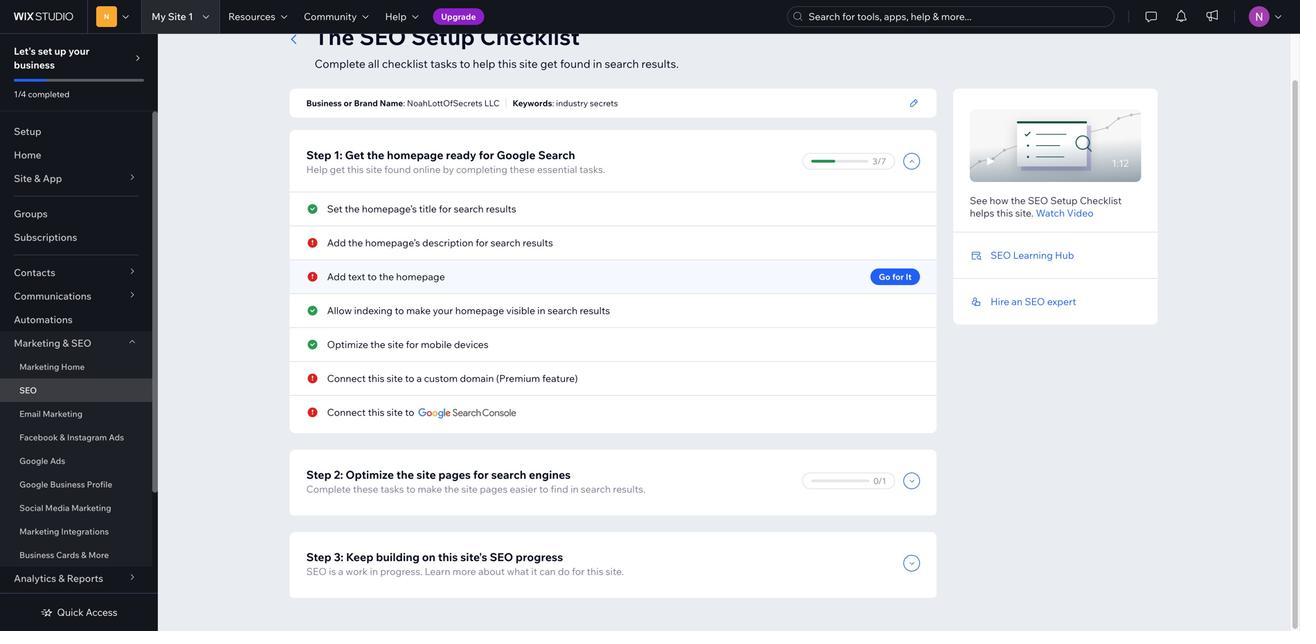 Task type: locate. For each thing, give the bounding box(es) containing it.
1 vertical spatial optimize
[[346, 468, 394, 482]]

keywords
[[513, 98, 552, 108]]

setup link
[[0, 120, 152, 143]]

tasks
[[430, 57, 457, 71], [381, 483, 404, 495]]

1 vertical spatial google
[[19, 456, 48, 466]]

1 vertical spatial get
[[330, 163, 345, 176]]

homepage inside step 1: get the homepage ready for google search help get this site found online by completing these essential tasks.
[[387, 148, 444, 162]]

get up the keywords : industry secrets
[[540, 57, 558, 71]]

business cards & more
[[19, 550, 109, 561]]

google up completing
[[497, 148, 536, 162]]

found for the
[[384, 163, 411, 176]]

google down the facebook
[[19, 456, 48, 466]]

: left industry
[[552, 98, 554, 108]]

get down 1:
[[330, 163, 345, 176]]

1 horizontal spatial get
[[540, 57, 558, 71]]

0 horizontal spatial site
[[14, 172, 32, 185]]

work
[[346, 566, 368, 578]]

2 horizontal spatial setup
[[1051, 195, 1078, 207]]

get inside the seo setup checklist complete all checklist tasks to help this site get found in search results.
[[540, 57, 558, 71]]

for up completing
[[479, 148, 494, 162]]

checklist
[[382, 57, 428, 71]]

your up 'mobile'
[[433, 305, 453, 317]]

the inside the set the homepage's title for search results dropdown button
[[345, 203, 360, 215]]

homepage's up 'add text to the homepage'
[[365, 237, 420, 249]]

seo down automations link
[[71, 337, 91, 349]]

0 vertical spatial make
[[406, 305, 431, 317]]

google inside step 1: get the homepage ready for google search help get this site found online by completing these essential tasks.
[[497, 148, 536, 162]]

quick access button
[[40, 607, 117, 619]]

go for it button
[[871, 269, 920, 285]]

0 vertical spatial results
[[486, 203, 516, 215]]

site. inside step 3: keep building on this site's seo progress seo is a work in progress. learn more about what it can do for this site.
[[606, 566, 624, 578]]

homepage down add the homepage's description for search results dropdown button
[[396, 271, 445, 283]]

step left the 2:
[[306, 468, 332, 482]]

1 vertical spatial help
[[306, 163, 328, 176]]

search right visible
[[548, 305, 578, 317]]

1 horizontal spatial checklist
[[1080, 195, 1122, 207]]

site left the app
[[14, 172, 32, 185]]

name
[[380, 98, 403, 108]]

0 vertical spatial complete
[[315, 57, 366, 71]]

this inside the seo setup checklist complete all checklist tasks to help this site get found in search results.
[[498, 57, 517, 71]]

search
[[605, 57, 639, 71], [454, 203, 484, 215], [491, 237, 521, 249], [548, 305, 578, 317], [491, 468, 527, 482], [581, 483, 611, 495]]

0 vertical spatial add
[[327, 237, 346, 249]]

marketing
[[14, 337, 60, 349], [19, 362, 59, 372], [43, 409, 83, 419], [71, 503, 111, 513], [19, 527, 59, 537]]

0 vertical spatial site.
[[1016, 207, 1034, 219]]

seo learning hub link
[[991, 249, 1074, 261]]

0 vertical spatial business
[[306, 98, 342, 108]]

facebook
[[19, 432, 58, 443]]

1 horizontal spatial results
[[523, 237, 553, 249]]

add text to the homepage button
[[327, 271, 445, 283]]

for left 'mobile'
[[406, 339, 419, 351]]

for left it
[[893, 272, 904, 282]]

1 vertical spatial checklist
[[1080, 195, 1122, 207]]

add down "set"
[[327, 237, 346, 249]]

by
[[443, 163, 454, 176]]

0 vertical spatial optimize
[[327, 339, 368, 351]]

site
[[168, 10, 186, 23], [14, 172, 32, 185]]

watch
[[1036, 207, 1065, 219]]

0 horizontal spatial pages
[[439, 468, 471, 482]]

step up is
[[306, 551, 332, 564]]

2 step from the top
[[306, 468, 332, 482]]

these left essential
[[510, 163, 535, 176]]

help button
[[377, 0, 427, 33]]

business for cards
[[19, 550, 54, 561]]

these inside "step 2: optimize the site pages for search engines complete these tasks to make the site pages easier to find in search results."
[[353, 483, 378, 495]]

for
[[479, 148, 494, 162], [439, 203, 452, 215], [476, 237, 488, 249], [893, 272, 904, 282], [406, 339, 419, 351], [473, 468, 489, 482], [572, 566, 585, 578]]

add
[[327, 237, 346, 249], [327, 271, 346, 283]]

checklist up video
[[1080, 195, 1122, 207]]

contacts
[[14, 267, 55, 279]]

1 vertical spatial site
[[14, 172, 32, 185]]

1:12
[[1112, 157, 1129, 169]]

0 vertical spatial your
[[69, 45, 90, 57]]

search up secrets
[[605, 57, 639, 71]]

in up secrets
[[593, 57, 602, 71]]

add for add text to the homepage
[[327, 271, 346, 283]]

help inside step 1: get the homepage ready for google search help get this site found online by completing these essential tasks.
[[306, 163, 328, 176]]

2 vertical spatial google
[[19, 480, 48, 490]]

make up on
[[418, 483, 442, 495]]

0 horizontal spatial these
[[353, 483, 378, 495]]

& right the facebook
[[60, 432, 65, 443]]

business up analytics
[[19, 550, 54, 561]]

connect up connect this site to
[[327, 373, 366, 385]]

marketing down the marketing & seo
[[19, 362, 59, 372]]

0 horizontal spatial results
[[486, 203, 516, 215]]

1 step from the top
[[306, 148, 332, 162]]

1 horizontal spatial these
[[510, 163, 535, 176]]

0 vertical spatial connect
[[327, 373, 366, 385]]

facebook & instagram ads link
[[0, 426, 152, 449]]

2 vertical spatial setup
[[1051, 195, 1078, 207]]

0 vertical spatial google
[[497, 148, 536, 162]]

1 vertical spatial these
[[353, 483, 378, 495]]

1 vertical spatial results.
[[613, 483, 646, 495]]

1 horizontal spatial setup
[[411, 23, 475, 51]]

keywords : industry secrets
[[513, 98, 618, 108]]

2 vertical spatial business
[[19, 550, 54, 561]]

pages left easier
[[480, 483, 508, 495]]

in right find on the left bottom of page
[[571, 483, 579, 495]]

setup down 1/4
[[14, 125, 41, 137]]

business for or
[[306, 98, 342, 108]]

0 horizontal spatial :
[[403, 98, 405, 108]]

step for step 2: optimize the site pages for search engines
[[306, 468, 332, 482]]

help up "set"
[[306, 163, 328, 176]]

profile
[[87, 480, 112, 490]]

1 vertical spatial your
[[433, 305, 453, 317]]

1 vertical spatial complete
[[306, 483, 351, 495]]

for inside step 3: keep building on this site's seo progress seo is a work in progress. learn more about what it can do for this site.
[[572, 566, 585, 578]]

it
[[906, 272, 912, 282]]

step 1: get the homepage ready for google search heading
[[306, 147, 605, 163]]

1
[[188, 10, 193, 23]]

connect up the 2:
[[327, 406, 366, 419]]

1 horizontal spatial tasks
[[430, 57, 457, 71]]

setup up watch video
[[1051, 195, 1078, 207]]

0 vertical spatial home
[[14, 149, 41, 161]]

1 horizontal spatial site.
[[1016, 207, 1034, 219]]

2 connect from the top
[[327, 406, 366, 419]]

google for google ads
[[19, 456, 48, 466]]

pages down ic google image
[[439, 468, 471, 482]]

0 horizontal spatial found
[[384, 163, 411, 176]]

marketing inside dropdown button
[[14, 337, 60, 349]]

this
[[498, 57, 517, 71], [347, 163, 364, 176], [997, 207, 1013, 219], [368, 373, 385, 385], [368, 406, 385, 419], [438, 551, 458, 564], [587, 566, 604, 578]]

my site 1
[[152, 10, 193, 23]]

hire an seo expert
[[991, 296, 1077, 308]]

step inside step 3: keep building on this site's seo progress seo is a work in progress. learn more about what it can do for this site.
[[306, 551, 332, 564]]

1 vertical spatial homepage's
[[365, 237, 420, 249]]

0 vertical spatial results.
[[642, 57, 679, 71]]

seo left is
[[306, 566, 327, 578]]

complete inside "step 2: optimize the site pages for search engines complete these tasks to make the site pages easier to find in search results."
[[306, 483, 351, 495]]

0 horizontal spatial home
[[14, 149, 41, 161]]

0 horizontal spatial ads
[[50, 456, 65, 466]]

google ads
[[19, 456, 65, 466]]

in right visible
[[537, 305, 546, 317]]

the inside add the homepage's description for search results dropdown button
[[348, 237, 363, 249]]

0 vertical spatial checklist
[[480, 23, 580, 51]]

1 vertical spatial make
[[418, 483, 442, 495]]

an
[[1012, 296, 1023, 308]]

for down ic google image
[[473, 468, 489, 482]]

found left online
[[384, 163, 411, 176]]

step inside step 1: get the homepage ready for google search help get this site found online by completing these essential tasks.
[[306, 148, 332, 162]]

1:12 button
[[970, 109, 1142, 182]]

seo inside the seo setup checklist complete all checklist tasks to help this site get found in search results.
[[360, 23, 406, 51]]

seo up watch
[[1028, 195, 1049, 207]]

0 vertical spatial get
[[540, 57, 558, 71]]

0 vertical spatial homepage's
[[362, 203, 417, 215]]

get
[[540, 57, 558, 71], [330, 163, 345, 176]]

business left or
[[306, 98, 342, 108]]

a left the custom
[[417, 373, 422, 385]]

found up industry
[[560, 57, 591, 71]]

set the homepage's title for search results
[[327, 203, 516, 215]]

0 horizontal spatial checklist
[[480, 23, 580, 51]]

ads up google business profile
[[50, 456, 65, 466]]

2 add from the top
[[327, 271, 346, 283]]

homepage's for title
[[362, 203, 417, 215]]

0 horizontal spatial help
[[306, 163, 328, 176]]

0 horizontal spatial setup
[[14, 125, 41, 137]]

0 vertical spatial a
[[417, 373, 422, 385]]

easier
[[510, 483, 537, 495]]

a right is
[[338, 566, 344, 578]]

search up description
[[454, 203, 484, 215]]

search right description
[[491, 237, 521, 249]]

tasks.
[[580, 163, 605, 176]]

site left 1
[[168, 10, 186, 23]]

connect inside dropdown button
[[327, 406, 366, 419]]

homepage up online
[[387, 148, 444, 162]]

0 vertical spatial homepage
[[387, 148, 444, 162]]

0 vertical spatial setup
[[411, 23, 475, 51]]

1 horizontal spatial site
[[168, 10, 186, 23]]

all
[[368, 57, 380, 71]]

make up the optimize the site for mobile devices
[[406, 305, 431, 317]]

site.
[[1016, 207, 1034, 219], [606, 566, 624, 578]]

marketing up integrations
[[71, 503, 111, 513]]

0/1
[[874, 476, 886, 486]]

& for reports
[[58, 573, 65, 585]]

& for app
[[34, 172, 41, 185]]

& down business cards & more
[[58, 573, 65, 585]]

marketing & seo
[[14, 337, 91, 349]]

reports
[[67, 573, 103, 585]]

2:
[[334, 468, 343, 482]]

ads right instagram
[[109, 432, 124, 443]]

0 horizontal spatial a
[[338, 566, 344, 578]]

ic google image
[[419, 406, 516, 419]]

1 horizontal spatial home
[[61, 362, 85, 372]]

& down automations link
[[63, 337, 69, 349]]

marketing for &
[[14, 337, 60, 349]]

the inside add text to the homepage dropdown button
[[379, 271, 394, 283]]

this inside see how the seo setup checklist helps this site.
[[997, 207, 1013, 219]]

step 3: keep building on this site's seo progress heading
[[306, 549, 624, 566]]

seo up all
[[360, 23, 406, 51]]

0 horizontal spatial site.
[[606, 566, 624, 578]]

results.
[[642, 57, 679, 71], [613, 483, 646, 495]]

business up social media marketing
[[50, 480, 85, 490]]

your inside dropdown button
[[433, 305, 453, 317]]

1 vertical spatial found
[[384, 163, 411, 176]]

search up easier
[[491, 468, 527, 482]]

marketing down 'social'
[[19, 527, 59, 537]]

found inside step 1: get the homepage ready for google search help get this site found online by completing these essential tasks.
[[384, 163, 411, 176]]

homepage up "devices"
[[455, 305, 504, 317]]

complete down the at the top left
[[315, 57, 366, 71]]

your inside 'let's set up your business'
[[69, 45, 90, 57]]

step 2: optimize the site pages for search engines complete these tasks to make the site pages easier to find in search results.
[[306, 468, 646, 495]]

0 vertical spatial these
[[510, 163, 535, 176]]

0 vertical spatial ads
[[109, 432, 124, 443]]

get inside step 1: get the homepage ready for google search help get this site found online by completing these essential tasks.
[[330, 163, 345, 176]]

video
[[1067, 207, 1094, 219]]

1 add from the top
[[327, 237, 346, 249]]

0 horizontal spatial get
[[330, 163, 345, 176]]

up
[[54, 45, 66, 57]]

1 vertical spatial ads
[[50, 456, 65, 466]]

2 horizontal spatial results
[[580, 305, 610, 317]]

sidebar element
[[0, 33, 158, 632]]

& left the app
[[34, 172, 41, 185]]

groups link
[[0, 202, 152, 226]]

for inside "button"
[[893, 272, 904, 282]]

optimize down allow
[[327, 339, 368, 351]]

building
[[376, 551, 420, 564]]

found inside the seo setup checklist complete all checklist tasks to help this site get found in search results.
[[560, 57, 591, 71]]

2 : from the left
[[552, 98, 554, 108]]

google ads link
[[0, 449, 152, 473]]

1 horizontal spatial found
[[560, 57, 591, 71]]

0 horizontal spatial tasks
[[381, 483, 404, 495]]

add left text on the top left of page
[[327, 271, 346, 283]]

0 vertical spatial help
[[385, 10, 407, 23]]

optimize inside dropdown button
[[327, 339, 368, 351]]

1 vertical spatial homepage
[[396, 271, 445, 283]]

site. left watch
[[1016, 207, 1034, 219]]

home
[[14, 149, 41, 161], [61, 362, 85, 372]]

social media marketing
[[19, 503, 111, 513]]

step inside "step 2: optimize the site pages for search engines complete these tasks to make the site pages easier to find in search results."
[[306, 468, 332, 482]]

homepage's left the title
[[362, 203, 417, 215]]

site & app
[[14, 172, 62, 185]]

this inside step 1: get the homepage ready for google search help get this site found online by completing these essential tasks.
[[347, 163, 364, 176]]

0 vertical spatial tasks
[[430, 57, 457, 71]]

marketing integrations
[[19, 527, 109, 537]]

: right brand
[[403, 98, 405, 108]]

home up "site & app"
[[14, 149, 41, 161]]

1 vertical spatial pages
[[480, 483, 508, 495]]

0 vertical spatial found
[[560, 57, 591, 71]]

1 vertical spatial step
[[306, 468, 332, 482]]

site. right do
[[606, 566, 624, 578]]

text
[[348, 271, 365, 283]]

1 vertical spatial home
[[61, 362, 85, 372]]

in inside step 3: keep building on this site's seo progress seo is a work in progress. learn more about what it can do for this site.
[[370, 566, 378, 578]]

1 vertical spatial results
[[523, 237, 553, 249]]

complete down the 2:
[[306, 483, 351, 495]]

online
[[413, 163, 441, 176]]

your right the up
[[69, 45, 90, 57]]

in right work
[[370, 566, 378, 578]]

these up keep
[[353, 483, 378, 495]]

1 vertical spatial a
[[338, 566, 344, 578]]

tasks inside the seo setup checklist complete all checklist tasks to help this site get found in search results.
[[430, 57, 457, 71]]

tasks up building
[[381, 483, 404, 495]]

optimize the site for mobile devices
[[327, 339, 489, 351]]

1 vertical spatial setup
[[14, 125, 41, 137]]

helps
[[970, 207, 995, 219]]

0 vertical spatial pages
[[439, 468, 471, 482]]

optimize right the 2:
[[346, 468, 394, 482]]

social
[[19, 503, 43, 513]]

step left 1:
[[306, 148, 332, 162]]

3 step from the top
[[306, 551, 332, 564]]

step
[[306, 148, 332, 162], [306, 468, 332, 482], [306, 551, 332, 564]]

help up the checklist
[[385, 10, 407, 23]]

1 connect from the top
[[327, 373, 366, 385]]

connect inside "dropdown button"
[[327, 373, 366, 385]]

seo
[[360, 23, 406, 51], [1028, 195, 1049, 207], [991, 249, 1011, 261], [1025, 296, 1045, 308], [71, 337, 91, 349], [19, 385, 37, 396], [490, 551, 513, 564], [306, 566, 327, 578]]

1/4
[[14, 89, 26, 99]]

more
[[88, 550, 109, 561]]

brand
[[354, 98, 378, 108]]

setup down upgrade
[[411, 23, 475, 51]]

1 vertical spatial connect
[[327, 406, 366, 419]]

1 horizontal spatial :
[[552, 98, 554, 108]]

setup inside see how the seo setup checklist helps this site.
[[1051, 195, 1078, 207]]

let's
[[14, 45, 36, 57]]

for right do
[[572, 566, 585, 578]]

tasks inside "step 2: optimize the site pages for search engines complete these tasks to make the site pages easier to find in search results."
[[381, 483, 404, 495]]

0 horizontal spatial your
[[69, 45, 90, 57]]

site & app button
[[0, 167, 152, 190]]

results. inside "step 2: optimize the site pages for search engines complete these tasks to make the site pages easier to find in search results."
[[613, 483, 646, 495]]

0 vertical spatial step
[[306, 148, 332, 162]]

1 vertical spatial site.
[[606, 566, 624, 578]]

step 3: keep building on this site's seo progress seo is a work in progress. learn more about what it can do for this site.
[[306, 551, 624, 578]]

1 vertical spatial tasks
[[381, 483, 404, 495]]

site inside the seo setup checklist complete all checklist tasks to help this site get found in search results.
[[519, 57, 538, 71]]

in inside the seo setup checklist complete all checklist tasks to help this site get found in search results.
[[593, 57, 602, 71]]

1 horizontal spatial help
[[385, 10, 407, 23]]

in inside dropdown button
[[537, 305, 546, 317]]

tasks right the checklist
[[430, 57, 457, 71]]

1 vertical spatial add
[[327, 271, 346, 283]]

1 horizontal spatial ads
[[109, 432, 124, 443]]

google up 'social'
[[19, 480, 48, 490]]

checklist up "help"
[[480, 23, 580, 51]]

1 horizontal spatial a
[[417, 373, 422, 385]]

& inside popup button
[[58, 573, 65, 585]]

& left more
[[81, 550, 87, 561]]

marketing down automations
[[14, 337, 60, 349]]

add the homepage's description for search results
[[327, 237, 553, 249]]

more
[[453, 566, 476, 578]]

watch video
[[1036, 207, 1094, 219]]

in inside "step 2: optimize the site pages for search engines complete these tasks to make the site pages easier to find in search results."
[[571, 483, 579, 495]]

optimize inside "step 2: optimize the site pages for search engines complete these tasks to make the site pages easier to find in search results."
[[346, 468, 394, 482]]

app
[[43, 172, 62, 185]]

allow indexing to make your homepage visible in search results button
[[327, 305, 610, 317]]

home down marketing & seo dropdown button
[[61, 362, 85, 372]]

1 horizontal spatial your
[[433, 305, 453, 317]]

expert
[[1047, 296, 1077, 308]]

2 vertical spatial homepage
[[455, 305, 504, 317]]

2 vertical spatial step
[[306, 551, 332, 564]]

2 vertical spatial results
[[580, 305, 610, 317]]

found for checklist
[[560, 57, 591, 71]]

site inside step 1: get the homepage ready for google search help get this site found online by completing these essential tasks.
[[366, 163, 382, 176]]



Task type: describe. For each thing, give the bounding box(es) containing it.
on
[[422, 551, 436, 564]]

groups
[[14, 208, 48, 220]]

email
[[19, 409, 41, 419]]

progress.
[[380, 566, 423, 578]]

1 : from the left
[[403, 98, 405, 108]]

add text to the homepage
[[327, 271, 445, 283]]

let's set up your business
[[14, 45, 90, 71]]

go
[[879, 272, 891, 282]]

connect this site to
[[327, 406, 414, 419]]

1 horizontal spatial pages
[[480, 483, 508, 495]]

connect this site to a custom domain (premium feature) button
[[327, 373, 578, 385]]

the inside optimize the site for mobile devices dropdown button
[[371, 339, 385, 351]]

connect this site to a custom domain (premium feature)
[[327, 373, 578, 385]]

email marketing
[[19, 409, 83, 419]]

marketing home link
[[0, 355, 152, 379]]

secrets
[[590, 98, 618, 108]]

setup inside the seo setup checklist complete all checklist tasks to help this site get found in search results.
[[411, 23, 475, 51]]

my
[[152, 10, 166, 23]]

this inside connect this site to dropdown button
[[368, 406, 385, 419]]

analytics
[[14, 573, 56, 585]]

marketing & seo button
[[0, 332, 152, 355]]

about
[[478, 566, 505, 578]]

homepage for get
[[387, 148, 444, 162]]

feature)
[[542, 373, 578, 385]]

the seo setup checklist complete all checklist tasks to help this site get found in search results.
[[315, 23, 679, 71]]

the inside step 1: get the homepage ready for google search help get this site found online by completing these essential tasks.
[[367, 148, 385, 162]]

it
[[531, 566, 537, 578]]

n button
[[87, 0, 141, 33]]

make inside "step 2: optimize the site pages for search engines complete these tasks to make the site pages easier to find in search results."
[[418, 483, 442, 495]]

to inside the seo setup checklist complete all checklist tasks to help this site get found in search results.
[[460, 57, 470, 71]]

noahlottofsecrets
[[407, 98, 483, 108]]

site inside site & app dropdown button
[[14, 172, 32, 185]]

learn
[[425, 566, 450, 578]]

integrations
[[61, 527, 109, 537]]

social media marketing link
[[0, 497, 152, 520]]

seo right an
[[1025, 296, 1045, 308]]

site inside "dropdown button"
[[387, 373, 403, 385]]

contacts button
[[0, 261, 152, 285]]

description
[[422, 237, 474, 249]]

see how the seo setup checklist helps this site.
[[970, 195, 1122, 219]]

analytics & reports
[[14, 573, 103, 585]]

llc
[[484, 98, 500, 108]]

results. inside the seo setup checklist complete all checklist tasks to help this site get found in search results.
[[642, 57, 679, 71]]

business cards & more link
[[0, 544, 152, 567]]

access
[[86, 607, 117, 619]]

progress
[[516, 551, 563, 564]]

do
[[558, 566, 570, 578]]

setup inside the sidebar element
[[14, 125, 41, 137]]

for inside step 1: get the homepage ready for google search help get this site found online by completing these essential tasks.
[[479, 148, 494, 162]]

1/4 completed
[[14, 89, 70, 99]]

media
[[45, 503, 70, 513]]

google business profile
[[19, 480, 112, 490]]

mobile
[[421, 339, 452, 351]]

seo link
[[0, 379, 152, 402]]

complete inside the seo setup checklist complete all checklist tasks to help this site get found in search results.
[[315, 57, 366, 71]]

quick
[[57, 607, 84, 619]]

custom
[[424, 373, 458, 385]]

learning
[[1013, 249, 1053, 261]]

community
[[304, 10, 357, 23]]

for inside "step 2: optimize the site pages for search engines complete these tasks to make the site pages easier to find in search results."
[[473, 468, 489, 482]]

cards
[[56, 550, 79, 561]]

site. inside see how the seo setup checklist helps this site.
[[1016, 207, 1034, 219]]

a inside step 3: keep building on this site's seo progress seo is a work in progress. learn more about what it can do for this site.
[[338, 566, 344, 578]]

step 1: get the homepage ready for google search help get this site found online by completing these essential tasks.
[[306, 148, 605, 176]]

homepage for to
[[396, 271, 445, 283]]

see
[[970, 195, 988, 207]]

google for google business profile
[[19, 480, 48, 490]]

quick access
[[57, 607, 117, 619]]

checklist inside see how the seo setup checklist helps this site.
[[1080, 195, 1122, 207]]

step for step 1: get the homepage ready for google search
[[306, 148, 332, 162]]

upgrade
[[441, 11, 476, 22]]

connect for connect this site to
[[327, 406, 366, 419]]

make inside dropdown button
[[406, 305, 431, 317]]

marketing for home
[[19, 362, 59, 372]]

step for step 3: keep building on this site's seo progress
[[306, 551, 332, 564]]

marketing up facebook & instagram ads
[[43, 409, 83, 419]]

seo inside see how the seo setup checklist helps this site.
[[1028, 195, 1049, 207]]

google business profile link
[[0, 473, 152, 497]]

communications
[[14, 290, 91, 302]]

subscriptions
[[14, 231, 77, 243]]

industry
[[556, 98, 588, 108]]

instagram
[[67, 432, 107, 443]]

set
[[38, 45, 52, 57]]

title
[[419, 203, 437, 215]]

hub
[[1055, 249, 1074, 261]]

allow indexing to make your homepage visible in search results
[[327, 305, 610, 317]]

seo left learning
[[991, 249, 1011, 261]]

search
[[538, 148, 575, 162]]

n
[[104, 12, 109, 21]]

can
[[540, 566, 556, 578]]

business
[[14, 59, 55, 71]]

homepage's for description
[[365, 237, 420, 249]]

a inside "dropdown button"
[[417, 373, 422, 385]]

add for add the homepage's description for search results
[[327, 237, 346, 249]]

seo inside dropdown button
[[71, 337, 91, 349]]

subscriptions link
[[0, 226, 152, 249]]

essential
[[537, 163, 577, 176]]

add the homepage's description for search results button
[[327, 237, 553, 249]]

indexing
[[354, 305, 393, 317]]

is
[[329, 566, 336, 578]]

help inside help button
[[385, 10, 407, 23]]

automations link
[[0, 308, 152, 332]]

this inside connect this site to a custom domain (premium feature) "dropdown button"
[[368, 373, 385, 385]]

engines
[[529, 468, 571, 482]]

visible
[[506, 305, 535, 317]]

marketing home
[[19, 362, 85, 372]]

or
[[344, 98, 352, 108]]

results for add the homepage's description for search results
[[523, 237, 553, 249]]

seo learning hub
[[991, 249, 1074, 261]]

connect for connect this site to a custom domain (premium feature)
[[327, 373, 366, 385]]

checklist inside the seo setup checklist complete all checklist tasks to help this site get found in search results.
[[480, 23, 580, 51]]

search inside the seo setup checklist complete all checklist tasks to help this site get found in search results.
[[605, 57, 639, 71]]

the inside see how the seo setup checklist helps this site.
[[1011, 195, 1026, 207]]

optimize the site for mobile devices button
[[327, 339, 489, 351]]

home link
[[0, 143, 152, 167]]

email marketing link
[[0, 402, 152, 426]]

marketing for integrations
[[19, 527, 59, 537]]

seo up email
[[19, 385, 37, 396]]

results for set the homepage's title for search results
[[486, 203, 516, 215]]

& for instagram
[[60, 432, 65, 443]]

Search for tools, apps, help & more... field
[[805, 7, 1110, 26]]

3:
[[334, 551, 344, 564]]

seo up about
[[490, 551, 513, 564]]

set the homepage's title for search results button
[[327, 203, 516, 215]]

& for seo
[[63, 337, 69, 349]]

1 vertical spatial business
[[50, 480, 85, 490]]

search right find on the left bottom of page
[[581, 483, 611, 495]]

domain
[[460, 373, 494, 385]]

for right description
[[476, 237, 488, 249]]

these inside step 1: get the homepage ready for google search help get this site found online by completing these essential tasks.
[[510, 163, 535, 176]]

marketing integrations link
[[0, 520, 152, 544]]

for right the title
[[439, 203, 452, 215]]

allow
[[327, 305, 352, 317]]

to inside "dropdown button"
[[405, 373, 414, 385]]

step 2: optimize the site pages for search engines heading
[[306, 467, 646, 483]]

0 vertical spatial site
[[168, 10, 186, 23]]



